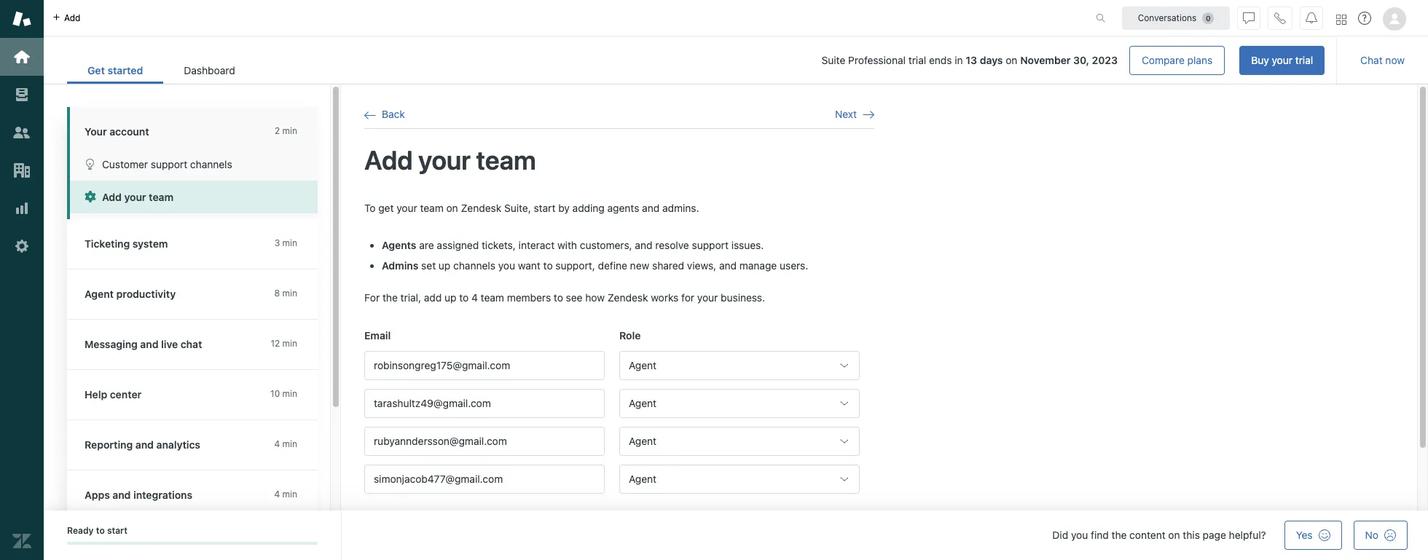 Task type: vqa. For each thing, say whether or not it's contained in the screenshot.
7 to the right
no



Task type: describe. For each thing, give the bounding box(es) containing it.
min for reporting and analytics
[[283, 439, 297, 450]]

center
[[110, 389, 142, 401]]

issues.
[[732, 239, 764, 252]]

4 for apps and integrations
[[274, 489, 280, 500]]

for the trial, add up to 4 team members to see how zendesk works for your business.
[[365, 292, 766, 304]]

reporting and analytics
[[85, 439, 200, 451]]

zendesk support image
[[12, 9, 31, 28]]

and left live
[[140, 338, 159, 351]]

yes button
[[1285, 521, 1343, 550]]

content-title region
[[365, 144, 875, 178]]

agent productivity
[[85, 288, 176, 300]]

system
[[133, 238, 168, 250]]

2 agent button from the top
[[620, 390, 860, 419]]

team inside content-title region
[[477, 145, 536, 176]]

to
[[365, 202, 376, 214]]

notifications image
[[1306, 12, 1318, 24]]

admins.
[[663, 202, 700, 214]]

admins set up channels you want to support, define new shared views, and manage users.
[[382, 260, 809, 272]]

help center
[[85, 389, 142, 401]]

no
[[1366, 529, 1379, 542]]

your inside button
[[124, 191, 146, 203]]

8
[[275, 288, 280, 299]]

add inside button
[[102, 191, 122, 203]]

assigned
[[437, 239, 479, 252]]

email field for third agent "popup button"
[[365, 427, 605, 457]]

min for your account
[[283, 125, 297, 136]]

analytics
[[156, 439, 200, 451]]

agent inside heading
[[85, 288, 114, 300]]

tickets,
[[482, 239, 516, 252]]

4 min for integrations
[[274, 489, 297, 500]]

admins
[[382, 260, 419, 272]]

agents
[[608, 202, 640, 214]]

admin image
[[12, 237, 31, 256]]

messaging and live chat
[[85, 338, 202, 351]]

zendesk products image
[[1337, 14, 1347, 24]]

back button
[[365, 108, 405, 121]]

suite
[[822, 54, 846, 66]]

helpful?
[[1230, 529, 1267, 542]]

ends
[[929, 54, 952, 66]]

get help image
[[1359, 12, 1372, 25]]

min for agent productivity
[[283, 288, 297, 299]]

min for apps and integrations
[[283, 489, 297, 500]]

channels inside region
[[454, 260, 496, 272]]

and right the views,
[[720, 260, 737, 272]]

the inside region
[[383, 292, 398, 304]]

0 vertical spatial zendesk
[[461, 202, 502, 214]]

and left analytics
[[136, 439, 154, 451]]

email field for 3rd agent "popup button" from the bottom of the region containing to get your team on zendesk suite, start by adding agents and admins.
[[365, 390, 605, 419]]

agent for fourth agent "popup button" from the bottom of the region containing to get your team on zendesk suite, start by adding agents and admins.'s email field
[[629, 360, 657, 372]]

how
[[586, 292, 605, 304]]

apps and integrations
[[85, 489, 193, 502]]

get started
[[87, 64, 143, 77]]

professional
[[849, 54, 906, 66]]

0 vertical spatial up
[[439, 260, 451, 272]]

dashboard tab
[[164, 57, 256, 84]]

role
[[620, 329, 641, 342]]

2 horizontal spatial on
[[1169, 529, 1181, 542]]

for
[[365, 292, 380, 304]]

set
[[421, 260, 436, 272]]

support inside region
[[692, 239, 729, 252]]

messaging and live chat heading
[[67, 320, 332, 370]]

content
[[1130, 529, 1166, 542]]

min for help center
[[283, 389, 297, 399]]

email
[[365, 329, 391, 342]]

2023
[[1092, 54, 1118, 66]]

your
[[85, 125, 107, 138]]

next button
[[835, 108, 875, 121]]

1 vertical spatial start
[[107, 526, 128, 537]]

4 min for analytics
[[274, 439, 297, 450]]

get
[[379, 202, 394, 214]]

buy your trial button
[[1240, 46, 1325, 75]]

footer containing did you find the content on this page helpful?
[[44, 511, 1429, 561]]

1 vertical spatial the
[[1112, 529, 1127, 542]]

team left the "members" on the bottom left of the page
[[481, 292, 504, 304]]

your inside content-title region
[[418, 145, 471, 176]]

team up are
[[420, 202, 444, 214]]

define
[[598, 260, 628, 272]]

30,
[[1074, 54, 1090, 66]]

want
[[518, 260, 541, 272]]

email field for 4th agent "popup button" from the top
[[365, 465, 605, 495]]

to left see
[[554, 292, 563, 304]]

tab list containing get started
[[67, 57, 256, 84]]

reporting image
[[12, 199, 31, 218]]

your inside button
[[1272, 54, 1293, 66]]

interact
[[519, 239, 555, 252]]

4 agent button from the top
[[620, 465, 860, 495]]

ticketing
[[85, 238, 130, 250]]

10
[[271, 389, 280, 399]]

compare plans button
[[1130, 46, 1226, 75]]

for
[[682, 292, 695, 304]]

new
[[630, 260, 650, 272]]

trial,
[[401, 292, 421, 304]]

team inside button
[[149, 191, 174, 203]]

to right ready at the bottom of page
[[96, 526, 105, 537]]

buy
[[1252, 54, 1270, 66]]

are
[[419, 239, 434, 252]]

your account heading
[[67, 107, 332, 148]]

add your team inside content-title region
[[365, 145, 536, 176]]

3
[[275, 238, 280, 249]]

apps and integrations heading
[[67, 471, 332, 521]]

get
[[87, 64, 105, 77]]

13
[[966, 54, 978, 66]]

account
[[110, 125, 149, 138]]

customers,
[[580, 239, 633, 252]]

12 min
[[271, 338, 297, 349]]

live
[[161, 338, 178, 351]]

and right agents at the left of the page
[[642, 202, 660, 214]]

trial for your
[[1296, 54, 1314, 66]]

to down assigned
[[459, 292, 469, 304]]

min for ticketing system
[[283, 238, 297, 249]]

help center heading
[[67, 370, 332, 421]]

users.
[[780, 260, 809, 272]]

no button
[[1354, 521, 1408, 550]]

support,
[[556, 260, 595, 272]]

reporting
[[85, 439, 133, 451]]

1 horizontal spatial on
[[1006, 54, 1018, 66]]

started
[[108, 64, 143, 77]]

next
[[835, 108, 857, 120]]

add your team button
[[70, 181, 318, 214]]

by
[[559, 202, 570, 214]]

November 30, 2023 text field
[[1021, 54, 1118, 66]]



Task type: locate. For each thing, give the bounding box(es) containing it.
1 vertical spatial you
[[1072, 529, 1089, 542]]

section containing suite professional trial ends in
[[267, 46, 1325, 75]]

support
[[151, 158, 187, 171], [692, 239, 729, 252]]

back
[[382, 108, 405, 120]]

works
[[651, 292, 679, 304]]

4 min
[[274, 439, 297, 450], [274, 489, 297, 500]]

dashboard
[[184, 64, 235, 77]]

3 agent button from the top
[[620, 427, 860, 457]]

4 email field from the top
[[365, 465, 605, 495]]

team down customer support channels
[[149, 191, 174, 203]]

plans
[[1188, 54, 1213, 66]]

min inside reporting and analytics heading
[[283, 439, 297, 450]]

2 4 min from the top
[[274, 489, 297, 500]]

min inside messaging and live chat heading
[[283, 338, 297, 349]]

page
[[1203, 529, 1227, 542]]

trial for professional
[[909, 54, 927, 66]]

12
[[271, 338, 280, 349]]

with
[[558, 239, 577, 252]]

november
[[1021, 54, 1071, 66]]

now
[[1386, 54, 1406, 66]]

3 min
[[275, 238, 297, 249]]

to
[[544, 260, 553, 272], [459, 292, 469, 304], [554, 292, 563, 304], [96, 526, 105, 537]]

0 vertical spatial add
[[64, 12, 81, 23]]

add inside content-title region
[[365, 145, 413, 176]]

zendesk right how
[[608, 292, 648, 304]]

1 vertical spatial channels
[[454, 260, 496, 272]]

add right zendesk support image
[[64, 12, 81, 23]]

0 horizontal spatial you
[[498, 260, 515, 272]]

2 min from the top
[[283, 238, 297, 249]]

min inside help center heading
[[283, 389, 297, 399]]

up right trial,
[[445, 292, 457, 304]]

5 min from the top
[[283, 389, 297, 399]]

progress-bar progress bar
[[67, 543, 318, 546]]

add down customer
[[102, 191, 122, 203]]

manage
[[740, 260, 777, 272]]

conversations
[[1138, 12, 1197, 23]]

0 horizontal spatial add your team
[[102, 191, 174, 203]]

1 vertical spatial 4 min
[[274, 489, 297, 500]]

1 4 min from the top
[[274, 439, 297, 450]]

1 agent button from the top
[[620, 352, 860, 381]]

agent button
[[620, 352, 860, 381], [620, 390, 860, 419], [620, 427, 860, 457], [620, 465, 860, 495]]

1 horizontal spatial add your team
[[365, 145, 536, 176]]

chat now
[[1361, 54, 1406, 66]]

to get your team on zendesk suite, start by adding agents and admins.
[[365, 202, 700, 214]]

0 horizontal spatial the
[[383, 292, 398, 304]]

0 horizontal spatial zendesk
[[461, 202, 502, 214]]

0 vertical spatial 4 min
[[274, 439, 297, 450]]

1 vertical spatial add
[[424, 292, 442, 304]]

see
[[566, 292, 583, 304]]

customer support channels button
[[70, 148, 318, 181]]

on left this on the bottom right of the page
[[1169, 529, 1181, 542]]

start
[[534, 202, 556, 214], [107, 526, 128, 537]]

ticketing system
[[85, 238, 168, 250]]

min
[[283, 125, 297, 136], [283, 238, 297, 249], [283, 288, 297, 299], [283, 338, 297, 349], [283, 389, 297, 399], [283, 439, 297, 450], [283, 489, 297, 500]]

0 vertical spatial start
[[534, 202, 556, 214]]

3 email field from the top
[[365, 427, 605, 457]]

main element
[[0, 0, 44, 561]]

add inside popup button
[[64, 12, 81, 23]]

0 horizontal spatial on
[[447, 202, 458, 214]]

zendesk image
[[12, 532, 31, 551]]

add
[[64, 12, 81, 23], [424, 292, 442, 304]]

0 vertical spatial add your team
[[365, 145, 536, 176]]

4 min inside reporting and analytics heading
[[274, 439, 297, 450]]

agent productivity heading
[[67, 270, 332, 320]]

0 horizontal spatial start
[[107, 526, 128, 537]]

did
[[1053, 529, 1069, 542]]

agents
[[382, 239, 417, 252]]

customers image
[[12, 123, 31, 142]]

get started image
[[12, 47, 31, 66]]

team up suite,
[[477, 145, 536, 176]]

1 vertical spatial on
[[447, 202, 458, 214]]

min inside your account heading
[[283, 125, 297, 136]]

channels up 'add your team' button
[[190, 158, 232, 171]]

organizations image
[[12, 161, 31, 180]]

1 horizontal spatial start
[[534, 202, 556, 214]]

0 horizontal spatial add
[[64, 12, 81, 23]]

1 horizontal spatial trial
[[1296, 54, 1314, 66]]

ticketing system heading
[[67, 219, 332, 270]]

apps
[[85, 489, 110, 502]]

3 min from the top
[[283, 288, 297, 299]]

chat
[[181, 338, 202, 351]]

your
[[1272, 54, 1293, 66], [418, 145, 471, 176], [124, 191, 146, 203], [397, 202, 418, 214], [698, 292, 718, 304]]

1 horizontal spatial support
[[692, 239, 729, 252]]

button displays agent's chat status as invisible. image
[[1244, 12, 1255, 24]]

0 vertical spatial on
[[1006, 54, 1018, 66]]

region containing to get your team on zendesk suite, start by adding agents and admins.
[[365, 201, 875, 559]]

1 vertical spatial add your team
[[102, 191, 174, 203]]

add inside region
[[424, 292, 442, 304]]

Email field
[[365, 352, 605, 381], [365, 390, 605, 419], [365, 427, 605, 457], [365, 465, 605, 495]]

support up 'add your team' button
[[151, 158, 187, 171]]

the right for
[[383, 292, 398, 304]]

up right 'set'
[[439, 260, 451, 272]]

min inside apps and integrations heading
[[283, 489, 297, 500]]

you down tickets,
[[498, 260, 515, 272]]

1 email field from the top
[[365, 352, 605, 381]]

min inside the 'agent productivity' heading
[[283, 288, 297, 299]]

channels down assigned
[[454, 260, 496, 272]]

team
[[477, 145, 536, 176], [149, 191, 174, 203], [420, 202, 444, 214], [481, 292, 504, 304]]

1 vertical spatial support
[[692, 239, 729, 252]]

trial left ends
[[909, 54, 927, 66]]

0 horizontal spatial trial
[[909, 54, 927, 66]]

you right did
[[1072, 529, 1089, 542]]

zendesk
[[461, 202, 502, 214], [608, 292, 648, 304]]

to right the want
[[544, 260, 553, 272]]

4
[[472, 292, 478, 304], [274, 439, 280, 450], [274, 489, 280, 500]]

trial
[[909, 54, 927, 66], [1296, 54, 1314, 66]]

business.
[[721, 292, 766, 304]]

agents are assigned tickets, interact with customers, and resolve support issues.
[[382, 239, 764, 252]]

support up the views,
[[692, 239, 729, 252]]

add your team inside button
[[102, 191, 174, 203]]

email field for fourth agent "popup button" from the bottom of the region containing to get your team on zendesk suite, start by adding agents and admins.
[[365, 352, 605, 381]]

add down back button
[[365, 145, 413, 176]]

on up assigned
[[447, 202, 458, 214]]

views image
[[12, 85, 31, 104]]

footer
[[44, 511, 1429, 561]]

the right find
[[1112, 529, 1127, 542]]

1 horizontal spatial zendesk
[[608, 292, 648, 304]]

4 inside apps and integrations heading
[[274, 489, 280, 500]]

add button
[[44, 0, 89, 36]]

min inside ticketing system "heading"
[[283, 238, 297, 249]]

tab list
[[67, 57, 256, 84]]

region
[[365, 201, 875, 559]]

4 inside reporting and analytics heading
[[274, 439, 280, 450]]

and up new
[[635, 239, 653, 252]]

and right apps
[[113, 489, 131, 502]]

0 vertical spatial you
[[498, 260, 515, 272]]

0 vertical spatial add
[[365, 145, 413, 176]]

0 vertical spatial support
[[151, 158, 187, 171]]

10 min
[[271, 389, 297, 399]]

chat now button
[[1350, 46, 1417, 75]]

in
[[955, 54, 963, 66]]

4 min from the top
[[283, 338, 297, 349]]

ready
[[67, 526, 94, 537]]

compare plans
[[1142, 54, 1213, 66]]

customer support channels
[[102, 158, 232, 171]]

0 horizontal spatial add
[[102, 191, 122, 203]]

0 horizontal spatial channels
[[190, 158, 232, 171]]

start left by
[[534, 202, 556, 214]]

chat
[[1361, 54, 1383, 66]]

add right trial,
[[424, 292, 442, 304]]

zendesk left suite,
[[461, 202, 502, 214]]

trial inside button
[[1296, 54, 1314, 66]]

your account
[[85, 125, 149, 138]]

1 horizontal spatial channels
[[454, 260, 496, 272]]

customer
[[102, 158, 148, 171]]

compare
[[1142, 54, 1185, 66]]

2 vertical spatial 4
[[274, 489, 280, 500]]

4 inside region
[[472, 292, 478, 304]]

1 horizontal spatial the
[[1112, 529, 1127, 542]]

ready to start
[[67, 526, 128, 537]]

2 trial from the left
[[1296, 54, 1314, 66]]

suite,
[[504, 202, 531, 214]]

adding
[[573, 202, 605, 214]]

section
[[267, 46, 1325, 75]]

0 vertical spatial the
[[383, 292, 398, 304]]

agent for email field associated with 4th agent "popup button" from the top
[[629, 473, 657, 486]]

the
[[383, 292, 398, 304], [1112, 529, 1127, 542]]

4 for reporting and analytics
[[274, 439, 280, 450]]

messaging
[[85, 338, 138, 351]]

on right days
[[1006, 54, 1018, 66]]

1 horizontal spatial you
[[1072, 529, 1089, 542]]

6 min from the top
[[283, 439, 297, 450]]

resolve
[[656, 239, 689, 252]]

2 vertical spatial on
[[1169, 529, 1181, 542]]

1 horizontal spatial add
[[424, 292, 442, 304]]

1 trial from the left
[[909, 54, 927, 66]]

agent for email field for third agent "popup button"
[[629, 435, 657, 448]]

on inside region
[[447, 202, 458, 214]]

min for messaging and live chat
[[283, 338, 297, 349]]

start right ready at the bottom of page
[[107, 526, 128, 537]]

conversations button
[[1123, 6, 1231, 30]]

up
[[439, 260, 451, 272], [445, 292, 457, 304]]

you
[[498, 260, 515, 272], [1072, 529, 1089, 542]]

1 vertical spatial add
[[102, 191, 122, 203]]

8 min
[[275, 288, 297, 299]]

0 vertical spatial 4
[[472, 292, 478, 304]]

support inside button
[[151, 158, 187, 171]]

agent for 3rd agent "popup button" from the bottom of the region containing to get your team on zendesk suite, start by adding agents and admins. email field
[[629, 398, 657, 410]]

1 vertical spatial zendesk
[[608, 292, 648, 304]]

productivity
[[116, 288, 176, 300]]

agent
[[85, 288, 114, 300], [629, 360, 657, 372], [629, 398, 657, 410], [629, 435, 657, 448], [629, 473, 657, 486]]

1 horizontal spatial add
[[365, 145, 413, 176]]

0 vertical spatial channels
[[190, 158, 232, 171]]

2 email field from the top
[[365, 390, 605, 419]]

find
[[1091, 529, 1109, 542]]

0 horizontal spatial support
[[151, 158, 187, 171]]

on
[[1006, 54, 1018, 66], [447, 202, 458, 214], [1169, 529, 1181, 542]]

did you find the content on this page helpful?
[[1053, 529, 1267, 542]]

1 min from the top
[[283, 125, 297, 136]]

trial down notifications image
[[1296, 54, 1314, 66]]

channels inside button
[[190, 158, 232, 171]]

yes
[[1297, 529, 1313, 542]]

views,
[[687, 260, 717, 272]]

you inside region
[[498, 260, 515, 272]]

7 min from the top
[[283, 489, 297, 500]]

1 vertical spatial up
[[445, 292, 457, 304]]

1 vertical spatial 4
[[274, 439, 280, 450]]

4 min inside apps and integrations heading
[[274, 489, 297, 500]]

buy your trial
[[1252, 54, 1314, 66]]

suite professional trial ends in 13 days on november 30, 2023
[[822, 54, 1118, 66]]

reporting and analytics heading
[[67, 421, 332, 471]]

this
[[1183, 529, 1201, 542]]



